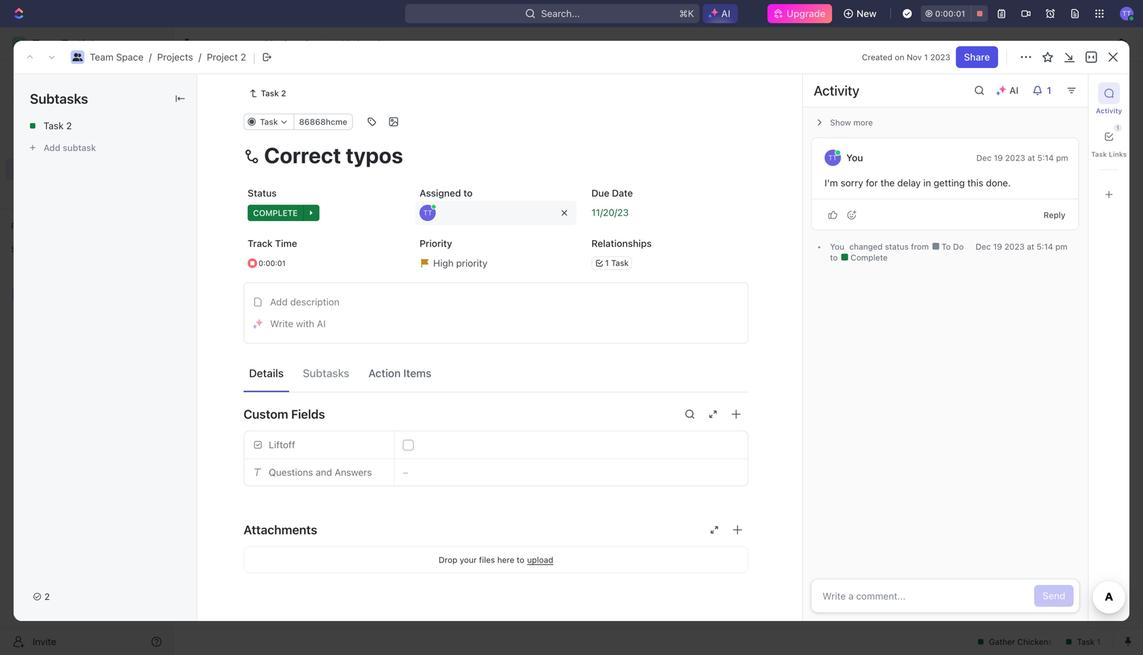 Task type: vqa. For each thing, say whether or not it's contained in the screenshot.
Me
no



Task type: describe. For each thing, give the bounding box(es) containing it.
home
[[33, 71, 59, 82]]

activity inside task sidebar navigation tab list
[[1097, 107, 1123, 115]]

1 / from the left
[[149, 51, 152, 63]]

due
[[592, 188, 610, 199]]

add for add description
[[270, 296, 288, 308]]

timesheets
[[353, 38, 403, 49]]

all timesheets
[[340, 38, 403, 49]]

subtasks button
[[298, 361, 355, 386]]

liftoff
[[269, 439, 295, 451]]

show
[[831, 118, 852, 127]]

custom fields element
[[244, 431, 749, 498]]

1 inside dropdown button
[[1048, 85, 1052, 96]]

favorites button
[[5, 218, 60, 234]]

0 vertical spatial 5:14
[[1038, 153, 1055, 163]]

ai button
[[991, 80, 1027, 101]]

1 — text field from the left
[[485, 187, 560, 225]]

add subtask
[[44, 143, 96, 153]]

search...
[[541, 8, 580, 19]]

activity inside task sidebar content section
[[814, 82, 860, 98]]

mar for sat, mar 9
[[958, 152, 973, 162]]

2 up task dropdown button
[[281, 89, 286, 98]]

timesheet
[[281, 38, 326, 49]]

mar for thu, mar 7 0h
[[810, 152, 825, 162]]

tree inside sidebar navigation
[[5, 260, 167, 444]]

user group image
[[73, 53, 83, 61]]

done.
[[987, 177, 1011, 189]]

1 vertical spatial 2023
[[1006, 153, 1026, 163]]

new button
[[838, 3, 885, 25]]

i'm
[[825, 177, 839, 189]]

dashboards
[[33, 141, 86, 152]]

0 vertical spatial tt button
[[1117, 3, 1138, 25]]

reply
[[1044, 210, 1066, 220]]

1 horizontal spatial task 2 link
[[244, 85, 292, 101]]

to do
[[940, 242, 964, 252]]

typos
[[254, 199, 280, 210]]

on
[[895, 52, 905, 62]]

delay
[[898, 177, 921, 189]]

changed status from
[[848, 242, 932, 252]]

all timesheets link
[[335, 27, 407, 61]]

assigned
[[420, 188, 461, 199]]

– button
[[395, 460, 748, 486]]

share button
[[956, 46, 999, 68]]

2 / from the left
[[199, 51, 201, 63]]

task links
[[1092, 150, 1128, 158]]

task up task dropdown button
[[261, 89, 279, 98]]

relationships
[[592, 238, 652, 249]]

files
[[479, 556, 495, 565]]

3 — text field from the left
[[1010, 187, 1105, 225]]

attachments
[[244, 523, 317, 538]]

home link
[[5, 66, 167, 88]]

from
[[912, 242, 929, 252]]

task inside by task button
[[1037, 84, 1057, 95]]

changed
[[850, 242, 883, 252]]

1 down relationships
[[605, 258, 609, 268]]

my
[[265, 38, 279, 49]]

custom fields button
[[244, 398, 749, 431]]

task sidebar navigation tab list
[[1092, 82, 1128, 206]]

2 inside "team space / projects / project 2 |"
[[241, 51, 246, 63]]

attachments button
[[244, 514, 749, 547]]

high priority
[[433, 258, 488, 269]]

reply button
[[1039, 207, 1072, 223]]

correct typos
[[218, 199, 280, 210]]

write with ai
[[270, 318, 326, 329]]

team space / projects / project 2 |
[[90, 50, 256, 64]]

0 horizontal spatial task 2
[[44, 120, 72, 131]]

questions and answers
[[269, 467, 372, 478]]

in
[[924, 177, 932, 189]]

location
[[225, 161, 260, 171]]

you for changed status from
[[831, 242, 845, 252]]

description
[[290, 296, 340, 308]]

1 horizontal spatial task 2
[[261, 89, 286, 98]]

all for all timesheets
[[340, 38, 351, 49]]

2 inside button
[[44, 592, 50, 603]]

←
[[195, 82, 206, 97]]

⌘k
[[680, 8, 695, 19]]

complete inside dropdown button
[[253, 208, 298, 218]]

my timesheet link
[[261, 27, 330, 61]]

1 vertical spatial ai button
[[991, 80, 1027, 101]]

links
[[1110, 150, 1128, 158]]

send
[[1043, 591, 1066, 602]]

created
[[863, 52, 893, 62]]

ai inside dropdown button
[[1010, 85, 1019, 96]]

all entries
[[1075, 84, 1119, 95]]

86868hcme button
[[294, 114, 353, 130]]

due date
[[592, 188, 633, 199]]

2 — text field from the left
[[860, 187, 934, 225]]

all for all entries
[[1075, 84, 1086, 95]]

priority
[[456, 258, 488, 269]]

by
[[1023, 84, 1034, 95]]

new
[[857, 8, 877, 19]]

more
[[854, 118, 874, 127]]

space
[[116, 51, 144, 63]]

by task
[[1023, 84, 1057, 95]]

task left location
[[199, 161, 218, 171]]

action items button
[[363, 361, 437, 386]]

1 vertical spatial tt button
[[416, 201, 577, 225]]

0 vertical spatial tt
[[1123, 9, 1132, 17]]

date
[[612, 188, 633, 199]]

0 vertical spatial ai button
[[703, 4, 738, 23]]

sat, mar 9
[[941, 152, 980, 162]]

0:00:01 button
[[921, 5, 989, 22]]

sorry
[[841, 177, 864, 189]]

projects link
[[157, 51, 193, 63]]

complete inside task sidebar content section
[[849, 253, 888, 262]]

1 vertical spatial at
[[1028, 242, 1035, 252]]

–
[[403, 467, 409, 478]]

custom fields
[[244, 407, 325, 422]]

thu, mar 7 0h
[[791, 152, 832, 175]]

action
[[369, 367, 401, 380]]

time
[[275, 238, 297, 249]]



Task type: locate. For each thing, give the bounding box(es) containing it.
1 horizontal spatial you
[[847, 152, 864, 163]]

0 horizontal spatial — text field
[[485, 187, 560, 225]]

sat,
[[941, 152, 956, 162]]

1 vertical spatial ai
[[1010, 85, 1019, 96]]

mar left 7
[[810, 152, 825, 162]]

0 vertical spatial ai
[[722, 8, 731, 19]]

/ left project
[[199, 51, 201, 63]]

tt
[[1123, 9, 1132, 17], [829, 154, 838, 162], [424, 209, 432, 217]]

upgrade link
[[768, 4, 833, 23]]

tt inside task sidebar content section
[[829, 154, 838, 162]]

upload button
[[527, 556, 554, 565]]

high
[[433, 258, 454, 269]]

0 vertical spatial 19
[[995, 153, 1003, 163]]

2 vertical spatial 2023
[[1005, 242, 1025, 252]]

drop your files here to upload
[[439, 556, 554, 565]]

← button
[[191, 79, 211, 100]]

0:00:01 button
[[244, 251, 405, 276]]

— text field down total
[[1010, 187, 1105, 225]]

2 horizontal spatial mar
[[958, 152, 973, 162]]

ai button
[[703, 4, 738, 23], [991, 80, 1027, 101]]

2 horizontal spatial tt
[[1123, 9, 1132, 17]]

2023 right nov
[[931, 52, 951, 62]]

write with ai button
[[249, 313, 744, 335]]

task 2 link down inbox link
[[14, 115, 197, 137]]

add inside button
[[270, 296, 288, 308]]

1 vertical spatial task 2
[[44, 120, 72, 131]]

0:00:01 inside dropdown button
[[259, 259, 286, 268]]

7
[[827, 152, 832, 162]]

0 vertical spatial task 2
[[261, 89, 286, 98]]

task inside task sidebar navigation tab list
[[1092, 150, 1108, 158]]

2 vertical spatial ai
[[317, 318, 326, 329]]

dec 19 2023 at 5:14 pm up "done."
[[977, 153, 1069, 163]]

2 horizontal spatial — text field
[[1010, 187, 1105, 225]]

all left entries
[[1075, 84, 1086, 95]]

0 horizontal spatial all
[[340, 38, 351, 49]]

1 vertical spatial dec
[[976, 242, 992, 252]]

task inside task dropdown button
[[260, 117, 278, 127]]

task left "links" on the top right of page
[[1092, 150, 1108, 158]]

mar left 8
[[880, 152, 895, 162]]

this
[[968, 177, 984, 189]]

task 2 link up task dropdown button
[[244, 85, 292, 101]]

you left 'changed'
[[831, 242, 845, 252]]

task button
[[244, 114, 294, 130]]

task up dashboards
[[44, 120, 64, 131]]

3 — text field from the left
[[935, 187, 1010, 225]]

19 right do
[[994, 242, 1003, 252]]

task
[[1037, 84, 1057, 95], [261, 89, 279, 98], [260, 117, 278, 127], [44, 120, 64, 131], [1092, 150, 1108, 158], [199, 161, 218, 171], [612, 258, 629, 268]]

0 horizontal spatial mar
[[810, 152, 825, 162]]

2023 right do
[[1005, 242, 1025, 252]]

2 mar from the left
[[880, 152, 895, 162]]

0 horizontal spatial /
[[149, 51, 152, 63]]

1 vertical spatial dec 19 2023 at 5:14 pm
[[976, 242, 1068, 252]]

1 up "links" on the top right of page
[[1117, 125, 1120, 131]]

0:00:01
[[936, 9, 966, 18], [259, 259, 286, 268]]

team
[[90, 51, 114, 63]]

1 task
[[605, 258, 629, 268]]

0 horizontal spatial tt button
[[416, 201, 577, 225]]

add description
[[270, 296, 340, 308]]

task 2 link
[[244, 85, 292, 101], [14, 115, 197, 137]]

for
[[866, 177, 879, 189]]

track
[[248, 238, 273, 249]]

your
[[460, 556, 477, 565]]

activity up show
[[814, 82, 860, 98]]

0 horizontal spatial activity
[[814, 82, 860, 98]]

send button
[[1035, 586, 1074, 607]]

1 horizontal spatial tt button
[[1117, 3, 1138, 25]]

to
[[464, 188, 473, 199], [942, 242, 951, 252], [831, 253, 841, 262], [517, 556, 525, 565]]

projects
[[157, 51, 193, 63]]

1 vertical spatial pm
[[1056, 242, 1068, 252]]

complete button
[[244, 201, 405, 225]]

1 horizontal spatial 0:00:01
[[936, 9, 966, 18]]

1 horizontal spatial all
[[1075, 84, 1086, 95]]

you
[[847, 152, 864, 163], [831, 242, 845, 252]]

with
[[296, 318, 315, 329]]

0 vertical spatial dec
[[977, 153, 992, 163]]

add for add subtask
[[44, 143, 60, 153]]

0 horizontal spatial you
[[831, 242, 845, 252]]

questions
[[269, 467, 313, 478]]

task 2 up dashboards
[[44, 120, 72, 131]]

2 — text field from the left
[[785, 187, 860, 225]]

project 2 link
[[207, 51, 246, 63]]

high priority button
[[416, 251, 577, 276]]

2 horizontal spatial — text field
[[935, 187, 1010, 225]]

task right by at the top right
[[1037, 84, 1057, 95]]

subtasks inside button
[[303, 367, 350, 380]]

subtask
[[63, 143, 96, 153]]

0:00:01 for 0:00:01 button
[[936, 9, 966, 18]]

task 2 up task dropdown button
[[261, 89, 286, 98]]

do
[[954, 242, 964, 252]]

0 horizontal spatial ai button
[[703, 4, 738, 23]]

the
[[881, 177, 895, 189]]

0 horizontal spatial ai
[[317, 318, 326, 329]]

you left fri,
[[847, 152, 864, 163]]

0:00:01 down track time
[[259, 259, 286, 268]]

complete
[[253, 208, 298, 218], [849, 253, 888, 262]]

1 vertical spatial task 2 link
[[14, 115, 197, 137]]

custom
[[244, 407, 288, 422]]

dashboards link
[[5, 135, 167, 157]]

dec 19 2023 at 5:14 pm down the reply
[[976, 242, 1068, 252]]

complete down 'changed'
[[849, 253, 888, 262]]

1 horizontal spatial add
[[270, 296, 288, 308]]

0:00:01 up share at the top right
[[936, 9, 966, 18]]

ai left by at the top right
[[1010, 85, 1019, 96]]

share
[[965, 51, 991, 63]]

1 vertical spatial activity
[[1097, 107, 1123, 115]]

invite
[[33, 637, 56, 648]]

1 horizontal spatial ai button
[[991, 80, 1027, 101]]

1 horizontal spatial tt
[[829, 154, 838, 162]]

complete down status
[[253, 208, 298, 218]]

1 vertical spatial you
[[831, 242, 845, 252]]

19 right 9
[[995, 153, 1003, 163]]

add inside 'button'
[[44, 143, 60, 153]]

5:14 down the reply
[[1037, 242, 1054, 252]]

0 vertical spatial all
[[340, 38, 351, 49]]

drop
[[439, 556, 458, 565]]

add down docs on the top left
[[44, 143, 60, 153]]

1 right nov
[[925, 52, 929, 62]]

0 horizontal spatial add
[[44, 143, 60, 153]]

0:00:01 inside button
[[936, 9, 966, 18]]

team space link
[[90, 51, 144, 63]]

here
[[498, 556, 515, 565]]

write
[[270, 318, 294, 329]]

/
[[149, 51, 152, 63], [199, 51, 201, 63]]

1 horizontal spatial subtasks
[[303, 367, 350, 380]]

pm down the reply
[[1056, 242, 1068, 252]]

show more button
[[812, 113, 1080, 132]]

1 — text field from the left
[[561, 187, 635, 225]]

0 vertical spatial task 2 link
[[244, 85, 292, 101]]

subtasks down home
[[30, 91, 88, 107]]

2 up add subtask
[[66, 120, 72, 131]]

inbox
[[33, 94, 57, 106]]

0 vertical spatial activity
[[814, 82, 860, 98]]

mar left 9
[[958, 152, 973, 162]]

1 horizontal spatial /
[[199, 51, 201, 63]]

— text field
[[561, 187, 635, 225], [860, 187, 934, 225], [935, 187, 1010, 225]]

track time
[[248, 238, 297, 249]]

created on nov 1 2023
[[863, 52, 951, 62]]

timesheets
[[195, 38, 246, 50]]

5:14 right total
[[1038, 153, 1055, 163]]

0 vertical spatial 0:00:01
[[936, 9, 966, 18]]

1 vertical spatial 5:14
[[1037, 242, 1054, 252]]

and
[[316, 467, 332, 478]]

docs link
[[5, 112, 167, 134]]

ai right with
[[317, 318, 326, 329]]

/ right space
[[149, 51, 152, 63]]

86868hcme
[[299, 117, 348, 127]]

dec right do
[[976, 242, 992, 252]]

fri, mar 8
[[866, 152, 903, 162]]

1 mar from the left
[[810, 152, 825, 162]]

1 vertical spatial all
[[1075, 84, 1086, 95]]

dec 19 2023 at 5:14 pm
[[977, 153, 1069, 163], [976, 242, 1068, 252]]

8
[[897, 152, 903, 162]]

none checkbox inside the custom fields "element"
[[403, 440, 414, 451]]

correct
[[218, 199, 252, 210]]

0 vertical spatial at
[[1028, 153, 1036, 163]]

Edit task name text field
[[244, 142, 749, 168]]

getting
[[934, 177, 965, 189]]

2 horizontal spatial ai
[[1010, 85, 1019, 96]]

3 mar from the left
[[958, 152, 973, 162]]

mar for fri, mar 8
[[880, 152, 895, 162]]

— text field down edit task name text box
[[485, 187, 560, 225]]

1 vertical spatial subtasks
[[303, 367, 350, 380]]

favorites
[[11, 221, 47, 231]]

0h
[[791, 164, 802, 175]]

add
[[44, 143, 60, 153], [270, 296, 288, 308]]

0 horizontal spatial tt
[[424, 209, 432, 217]]

task up location
[[260, 117, 278, 127]]

1 inside button
[[1117, 125, 1120, 131]]

1 right by at the top right
[[1048, 85, 1052, 96]]

action items
[[369, 367, 432, 380]]

all
[[340, 38, 351, 49], [1075, 84, 1086, 95]]

all inside button
[[1075, 84, 1086, 95]]

0:00:01 for 0:00:01 dropdown button
[[259, 259, 286, 268]]

pm right total
[[1057, 153, 1069, 163]]

— text field down the thu, mar 7 0h
[[785, 187, 860, 225]]

1 vertical spatial tt
[[829, 154, 838, 162]]

2023 up "done."
[[1006, 153, 1026, 163]]

1 vertical spatial 19
[[994, 242, 1003, 252]]

mar inside the thu, mar 7 0h
[[810, 152, 825, 162]]

1 horizontal spatial — text field
[[860, 187, 934, 225]]

you for dec 19 2023 at 5:14 pm
[[847, 152, 864, 163]]

assigned to
[[420, 188, 473, 199]]

spaces
[[11, 244, 40, 254]]

user group image
[[14, 290, 24, 298]]

0 horizontal spatial task 2 link
[[14, 115, 197, 137]]

— text field
[[485, 187, 560, 225], [785, 187, 860, 225], [1010, 187, 1105, 225]]

task sidebar content section
[[800, 74, 1089, 622]]

add up write
[[270, 296, 288, 308]]

2 vertical spatial tt
[[424, 209, 432, 217]]

i'm sorry for the delay in getting this done.
[[825, 177, 1011, 189]]

0 horizontal spatial 0:00:01
[[259, 259, 286, 268]]

1 horizontal spatial — text field
[[785, 187, 860, 225]]

0 horizontal spatial — text field
[[561, 187, 635, 225]]

1 vertical spatial 0:00:01
[[259, 259, 286, 268]]

1 horizontal spatial ai
[[722, 8, 731, 19]]

all entries button
[[1066, 78, 1127, 100]]

total
[[1015, 152, 1034, 162]]

9
[[975, 152, 980, 162]]

0 vertical spatial add
[[44, 143, 60, 153]]

mar
[[810, 152, 825, 162], [880, 152, 895, 162], [958, 152, 973, 162]]

None checkbox
[[403, 440, 414, 451]]

1 vertical spatial complete
[[849, 253, 888, 262]]

0 vertical spatial 2023
[[931, 52, 951, 62]]

all left timesheets
[[340, 38, 351, 49]]

0 vertical spatial dec 19 2023 at 5:14 pm
[[977, 153, 1069, 163]]

add description button
[[249, 291, 744, 313]]

subtasks up fields
[[303, 367, 350, 380]]

activity down entries
[[1097, 107, 1123, 115]]

priority
[[420, 238, 452, 249]]

0 horizontal spatial complete
[[253, 208, 298, 218]]

tree
[[5, 260, 167, 444]]

sidebar navigation
[[0, 27, 174, 656]]

0 vertical spatial subtasks
[[30, 91, 88, 107]]

upload
[[527, 556, 554, 565]]

0 vertical spatial pm
[[1057, 153, 1069, 163]]

2023
[[931, 52, 951, 62], [1006, 153, 1026, 163], [1005, 242, 1025, 252]]

2 up invite
[[44, 592, 50, 603]]

1 horizontal spatial activity
[[1097, 107, 1123, 115]]

task down relationships
[[612, 258, 629, 268]]

answers
[[335, 467, 372, 478]]

2 left |
[[241, 51, 246, 63]]

dec up "this"
[[977, 153, 992, 163]]

1 vertical spatial add
[[270, 296, 288, 308]]

1 horizontal spatial complete
[[849, 253, 888, 262]]

1 horizontal spatial mar
[[880, 152, 895, 162]]

fields
[[291, 407, 325, 422]]

0 horizontal spatial subtasks
[[30, 91, 88, 107]]

ai right ⌘k
[[722, 8, 731, 19]]

0 vertical spatial complete
[[253, 208, 298, 218]]

0 vertical spatial you
[[847, 152, 864, 163]]



